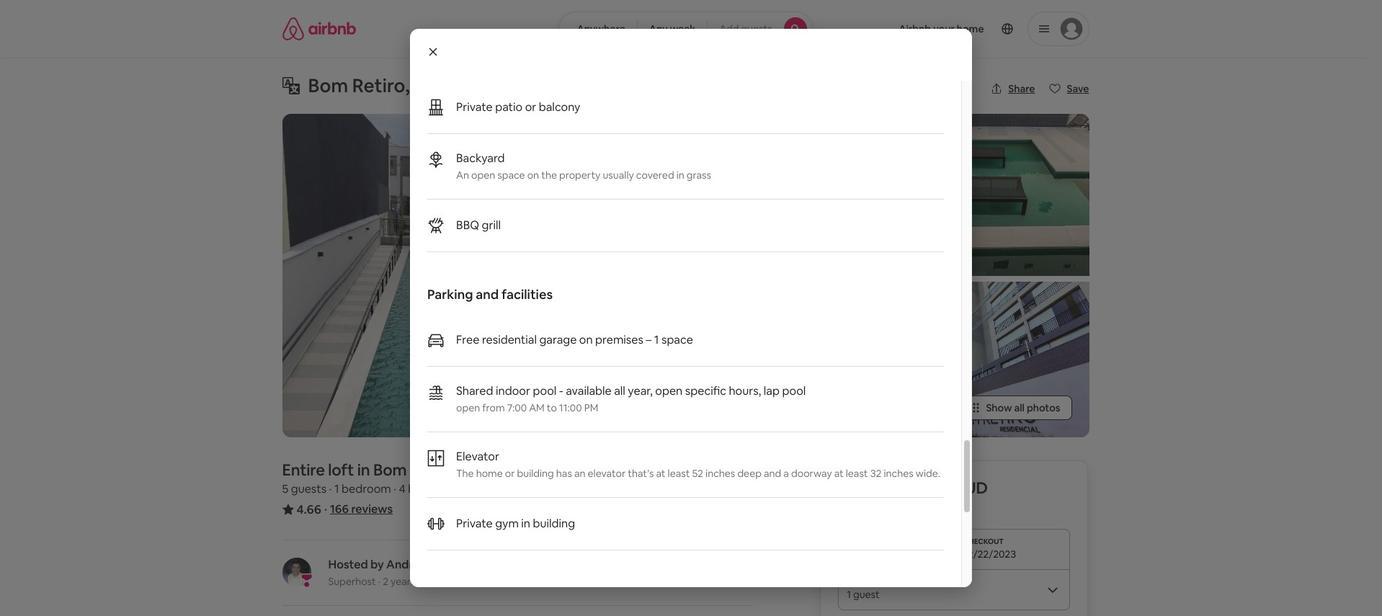 Task type: describe. For each thing, give the bounding box(es) containing it.
all inside button
[[1015, 401, 1025, 414]]

doorway
[[791, 467, 832, 480]]

hours,
[[729, 383, 761, 399]]

any
[[649, 22, 668, 35]]

what this place offers dialog
[[410, 29, 972, 616]]

all inside 'shared indoor pool - available all year, open specific hours, lap pool open from 7:00 am to 11:00 pm'
[[614, 383, 626, 399]]

52
[[692, 467, 704, 480]]

1 vertical spatial building
[[533, 516, 575, 531]]

5
[[282, 482, 289, 497]]

services
[[427, 585, 479, 601]]

private gym in building
[[456, 516, 575, 531]]

the
[[456, 467, 474, 480]]

-
[[559, 383, 564, 399]]

space inside "backyard an open space on the property usually covered in grass"
[[498, 169, 525, 182]]

bath
[[450, 482, 474, 497]]

guests inside entire loft in bom retiro, brazil 5 guests · 1 bedroom · 4 beds · 1 bath
[[291, 482, 327, 497]]

· inside 4.66 · 166 reviews
[[324, 502, 327, 517]]

share
[[1009, 82, 1035, 95]]

add guests
[[720, 22, 772, 35]]

beds
[[408, 482, 435, 497]]

in for bom
[[357, 460, 370, 480]]

expo
[[414, 74, 458, 98]]

the
[[541, 169, 557, 182]]

parking
[[427, 286, 473, 303]]

free
[[456, 332, 480, 347]]

bbq grill
[[456, 218, 501, 233]]

1 vertical spatial open
[[655, 383, 683, 399]]

week
[[670, 22, 696, 35]]

entire loft in bom retiro, brazil 5 guests · 1 bedroom · 4 beds · 1 bath
[[282, 460, 500, 497]]

lap
[[764, 383, 780, 399]]

bom retiro, expo center norte, allianz stadium.
[[308, 74, 728, 98]]

share button
[[986, 76, 1041, 101]]

pm
[[584, 401, 599, 414]]

garage
[[539, 332, 577, 347]]

bbq
[[456, 218, 479, 233]]

· inside hosted by andré superhost · 2 years hosting
[[378, 575, 381, 588]]

from
[[482, 401, 505, 414]]

backyard
[[456, 151, 505, 166]]

7:00
[[507, 401, 527, 414]]

elevator the home or building has an elevator that's at least 52 inches deep and a doorway at least 32 inches wide.
[[456, 449, 941, 480]]

· down loft on the bottom left of page
[[329, 482, 332, 497]]

private for private gym in building
[[456, 516, 493, 531]]

hosted
[[328, 557, 368, 572]]

1 pool from the left
[[533, 383, 557, 399]]

save button
[[1044, 76, 1095, 101]]

guests inside button
[[741, 22, 772, 35]]

12/22/2023
[[964, 548, 1016, 561]]

add guests button
[[707, 12, 813, 46]]

center
[[462, 74, 524, 98]]

free residential garage on premises – 1 space
[[456, 332, 693, 347]]

0 horizontal spatial 1
[[334, 482, 339, 497]]

norte,
[[528, 74, 584, 98]]

reviews
[[351, 502, 393, 517]]

0 horizontal spatial and
[[476, 286, 499, 303]]

retiro, inside entire loft in bom retiro, brazil 5 guests · 1 bedroom · 4 beds · 1 bath
[[410, 460, 458, 480]]

residential
[[482, 332, 537, 347]]

facilities
[[502, 286, 553, 303]]

before
[[864, 499, 895, 512]]

indoor
[[496, 383, 530, 399]]

bom inside entire loft in bom retiro, brazil 5 guests · 1 bedroom · 4 beds · 1 bath
[[373, 460, 407, 480]]

2 vertical spatial open
[[456, 401, 480, 414]]

–
[[646, 332, 652, 347]]

gym
[[495, 516, 519, 531]]

an
[[574, 467, 586, 480]]

in inside "backyard an open space on the property usually covered in grass"
[[677, 169, 685, 182]]

photos
[[1027, 401, 1061, 414]]

that's
[[628, 467, 654, 480]]

a
[[784, 467, 789, 480]]

entire
[[282, 460, 325, 480]]

loft
[[328, 460, 354, 480]]

list containing private patio or balcony
[[427, 81, 944, 252]]

home
[[476, 467, 503, 480]]

stadium.
[[650, 74, 728, 98]]

am
[[529, 401, 545, 414]]

brazil
[[461, 460, 500, 480]]

12/17/2023
[[847, 548, 898, 561]]

any week button
[[637, 12, 708, 46]]

$351 aud $232 aud total before taxes
[[838, 478, 988, 512]]

any week
[[649, 22, 696, 35]]

hosting
[[418, 575, 453, 588]]

deep
[[738, 467, 762, 480]]

shared
[[456, 383, 493, 399]]

piscina deck molhado. image
[[893, 114, 1090, 276]]

4.66
[[297, 502, 321, 518]]

save
[[1067, 82, 1090, 95]]

years
[[391, 575, 416, 588]]

host profile picture image
[[282, 558, 311, 587]]

add
[[720, 22, 739, 35]]

grass
[[687, 169, 711, 182]]

open inside "backyard an open space on the property usually covered in grass"
[[471, 169, 495, 182]]

on inside "backyard an open space on the property usually covered in grass"
[[527, 169, 539, 182]]



Task type: locate. For each thing, give the bounding box(es) containing it.
private down center
[[456, 99, 493, 115]]

0 vertical spatial and
[[476, 286, 499, 303]]

in up bedroom
[[357, 460, 370, 480]]

open
[[471, 169, 495, 182], [655, 383, 683, 399], [456, 401, 480, 414]]

2
[[383, 575, 389, 588]]

retiro, up the beds
[[410, 460, 458, 480]]

2 least from the left
[[846, 467, 868, 480]]

space down backyard
[[498, 169, 525, 182]]

bedroom
[[342, 482, 391, 497]]

1 down loft on the bottom left of page
[[334, 482, 339, 497]]

1 horizontal spatial or
[[525, 99, 536, 115]]

0 horizontal spatial least
[[668, 467, 690, 480]]

pool
[[533, 383, 557, 399], [782, 383, 806, 399]]

11:00
[[559, 401, 582, 414]]

0 horizontal spatial inches
[[706, 467, 735, 480]]

0 vertical spatial or
[[525, 99, 536, 115]]

all right show
[[1015, 401, 1025, 414]]

2 vertical spatial in
[[521, 516, 531, 531]]

1 vertical spatial retiro,
[[410, 460, 458, 480]]

1 vertical spatial or
[[505, 467, 515, 480]]

1 inside list
[[654, 332, 659, 347]]

elevator
[[588, 467, 626, 480]]

1 vertical spatial private
[[456, 516, 493, 531]]

building left has
[[517, 467, 554, 480]]

1 vertical spatial guests
[[291, 482, 327, 497]]

at right "doorway"
[[834, 467, 844, 480]]

and
[[476, 286, 499, 303], [764, 467, 782, 480]]

year,
[[628, 383, 653, 399]]

1 horizontal spatial bom
[[373, 460, 407, 480]]

least
[[668, 467, 690, 480], [846, 467, 868, 480]]

1 horizontal spatial in
[[521, 516, 531, 531]]

taxes
[[897, 499, 922, 512]]

profile element
[[830, 0, 1090, 58]]

grill
[[482, 218, 501, 233]]

list
[[427, 81, 944, 252], [427, 314, 944, 551]]

0 vertical spatial retiro,
[[352, 74, 410, 98]]

guests down entire
[[291, 482, 327, 497]]

166
[[330, 502, 349, 517]]

0 vertical spatial building
[[517, 467, 554, 480]]

$232 aud
[[914, 478, 988, 498]]

private for private patio or balcony
[[456, 99, 493, 115]]

1 right –
[[654, 332, 659, 347]]

on left the
[[527, 169, 539, 182]]

or right 'home'
[[505, 467, 515, 480]]

to
[[547, 401, 557, 414]]

0 horizontal spatial all
[[614, 383, 626, 399]]

show all photos
[[986, 401, 1061, 414]]

retiro, left expo
[[352, 74, 410, 98]]

1 private from the top
[[456, 99, 493, 115]]

andré
[[386, 557, 420, 572]]

32
[[870, 467, 882, 480]]

automatically translated title: bom retiro, expo center norte, allianz stadium. image
[[282, 77, 300, 94]]

0 horizontal spatial guests
[[291, 482, 327, 497]]

bom up 4
[[373, 460, 407, 480]]

anywhere button
[[559, 12, 638, 46]]

all left 'year,'
[[614, 383, 626, 399]]

1 vertical spatial bom
[[373, 460, 407, 480]]

total
[[838, 499, 861, 512]]

0 horizontal spatial bom
[[308, 74, 348, 98]]

0 horizontal spatial space
[[498, 169, 525, 182]]

property
[[559, 169, 601, 182]]

0 vertical spatial bom
[[308, 74, 348, 98]]

1 horizontal spatial least
[[846, 467, 868, 480]]

1 horizontal spatial guests
[[741, 22, 772, 35]]

and inside "elevator the home or building has an elevator that's at least 52 inches deep and a doorway at least 32 inches wide."
[[764, 467, 782, 480]]

show
[[986, 401, 1012, 414]]

list containing free residential garage on premises – 1 space
[[427, 314, 944, 551]]

an
[[456, 169, 469, 182]]

in inside entire loft in bom retiro, brazil 5 guests · 1 bedroom · 4 beds · 1 bath
[[357, 460, 370, 480]]

0 vertical spatial in
[[677, 169, 685, 182]]

0 vertical spatial guests
[[741, 22, 772, 35]]

1 vertical spatial all
[[1015, 401, 1025, 414]]

in for building
[[521, 516, 531, 531]]

in left grass
[[677, 169, 685, 182]]

0 vertical spatial space
[[498, 169, 525, 182]]

0 vertical spatial all
[[614, 383, 626, 399]]

inches right 32
[[884, 467, 914, 480]]

open down backyard
[[471, 169, 495, 182]]

in
[[677, 169, 685, 182], [357, 460, 370, 480], [521, 516, 531, 531]]

1 horizontal spatial 1
[[442, 482, 447, 497]]

superhost
[[328, 575, 376, 588]]

1 vertical spatial list
[[427, 314, 944, 551]]

1 horizontal spatial on
[[579, 332, 593, 347]]

· left 2
[[378, 575, 381, 588]]

space right –
[[662, 332, 693, 347]]

0 horizontal spatial or
[[505, 467, 515, 480]]

0 horizontal spatial pool
[[533, 383, 557, 399]]

balcony
[[539, 99, 581, 115]]

elevator
[[456, 449, 499, 464]]

patio
[[495, 99, 523, 115]]

2 list from the top
[[427, 314, 944, 551]]

open down shared
[[456, 401, 480, 414]]

2 at from the left
[[834, 467, 844, 480]]

0 horizontal spatial on
[[527, 169, 539, 182]]

2 pool from the left
[[782, 383, 806, 399]]

anywhere
[[577, 22, 626, 35]]

in right gym
[[521, 516, 531, 531]]

1 horizontal spatial all
[[1015, 401, 1025, 414]]

bom retiro, expo center norte, allianz stadium. image 5 image
[[893, 281, 1090, 438]]

0 vertical spatial on
[[527, 169, 539, 182]]

premises
[[595, 332, 644, 347]]

1 horizontal spatial at
[[834, 467, 844, 480]]

1 horizontal spatial pool
[[782, 383, 806, 399]]

0 vertical spatial open
[[471, 169, 495, 182]]

pool right lap at right
[[782, 383, 806, 399]]

or inside "elevator the home or building has an elevator that's at least 52 inches deep and a doorway at least 32 inches wide."
[[505, 467, 515, 480]]

1 horizontal spatial space
[[662, 332, 693, 347]]

2 horizontal spatial 1
[[654, 332, 659, 347]]

2 horizontal spatial in
[[677, 169, 685, 182]]

none search field containing anywhere
[[559, 12, 813, 46]]

or right patio
[[525, 99, 536, 115]]

at right that's
[[656, 467, 666, 480]]

piscina raiada. image
[[282, 114, 686, 438]]

· left 4
[[394, 482, 396, 497]]

· right the beds
[[437, 482, 440, 497]]

1 at from the left
[[656, 467, 666, 480]]

open right 'year,'
[[655, 383, 683, 399]]

piscina. image
[[692, 114, 888, 276]]

and right 'parking'
[[476, 286, 499, 303]]

least left 32
[[846, 467, 868, 480]]

wide.
[[916, 467, 941, 480]]

· left 166
[[324, 502, 327, 517]]

space
[[498, 169, 525, 182], [662, 332, 693, 347]]

None search field
[[559, 12, 813, 46]]

bom
[[308, 74, 348, 98], [373, 460, 407, 480]]

sofá bi cama, acomoda duas pessoas. image
[[692, 281, 888, 438]]

bom right automatically translated title: bom retiro, expo center norte, allianz stadium. image
[[308, 74, 348, 98]]

backyard an open space on the property usually covered in grass
[[456, 151, 711, 182]]

1
[[654, 332, 659, 347], [334, 482, 339, 497], [442, 482, 447, 497]]

least left 52
[[668, 467, 690, 480]]

by
[[371, 557, 384, 572]]

1 left "bath"
[[442, 482, 447, 497]]

building inside "elevator the home or building has an elevator that's at least 52 inches deep and a doorway at least 32 inches wide."
[[517, 467, 554, 480]]

shared indoor pool - available all year, open specific hours, lap pool open from 7:00 am to 11:00 pm
[[456, 383, 806, 414]]

166 reviews link
[[330, 502, 393, 517]]

show all photos button
[[958, 396, 1072, 420]]

or
[[525, 99, 536, 115], [505, 467, 515, 480]]

4
[[399, 482, 406, 497]]

1 list from the top
[[427, 81, 944, 252]]

parking and facilities
[[427, 286, 553, 303]]

0 horizontal spatial in
[[357, 460, 370, 480]]

1 inches from the left
[[706, 467, 735, 480]]

on right garage
[[579, 332, 593, 347]]

available
[[566, 383, 612, 399]]

2 private from the top
[[456, 516, 493, 531]]

1 vertical spatial space
[[662, 332, 693, 347]]

0 vertical spatial list
[[427, 81, 944, 252]]

usually
[[603, 169, 634, 182]]

building
[[517, 467, 554, 480], [533, 516, 575, 531]]

0 horizontal spatial at
[[656, 467, 666, 480]]

1 least from the left
[[668, 467, 690, 480]]

1 vertical spatial and
[[764, 467, 782, 480]]

1 vertical spatial on
[[579, 332, 593, 347]]

hosted by andré superhost · 2 years hosting
[[328, 557, 453, 588]]

private patio or balcony
[[456, 99, 581, 115]]

4.66 · 166 reviews
[[297, 502, 393, 518]]

private left gym
[[456, 516, 493, 531]]

2 inches from the left
[[884, 467, 914, 480]]

1 vertical spatial in
[[357, 460, 370, 480]]

0 vertical spatial private
[[456, 99, 493, 115]]

at
[[656, 467, 666, 480], [834, 467, 844, 480]]

$351 aud
[[838, 478, 910, 498]]

covered
[[636, 169, 674, 182]]

specific
[[685, 383, 727, 399]]

inches right 52
[[706, 467, 735, 480]]

and left "a"
[[764, 467, 782, 480]]

guests right add on the top right of the page
[[741, 22, 772, 35]]

pool left -
[[533, 383, 557, 399]]

inches
[[706, 467, 735, 480], [884, 467, 914, 480]]

1 horizontal spatial inches
[[884, 467, 914, 480]]

building right gym
[[533, 516, 575, 531]]

1 horizontal spatial and
[[764, 467, 782, 480]]



Task type: vqa. For each thing, say whether or not it's contained in the screenshot.
it
no



